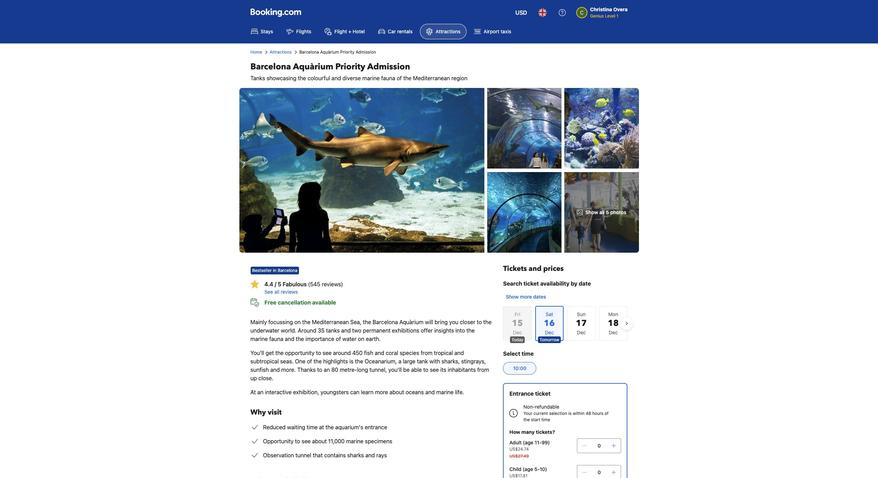 Task type: locate. For each thing, give the bounding box(es) containing it.
1 horizontal spatial all
[[600, 209, 605, 215]]

level
[[606, 13, 616, 19]]

free
[[265, 300, 277, 306]]

1 horizontal spatial from
[[478, 367, 490, 373]]

and up close.
[[271, 367, 280, 373]]

2 (age from the top
[[523, 467, 534, 473]]

aquàrium for barcelona aquàrium priority admission tanks showcasing the colourful and diverse marine fauna of the mediterranean region
[[293, 61, 334, 73]]

5 right /
[[278, 281, 282, 288]]

0 vertical spatial admission
[[356, 49, 376, 55]]

0 horizontal spatial mediterranean
[[312, 319, 349, 326]]

0 vertical spatial more
[[520, 294, 532, 300]]

to down tank
[[424, 367, 429, 373]]

time down current
[[542, 418, 551, 423]]

4.4
[[265, 281, 274, 288]]

99)
[[542, 440, 550, 446]]

1 vertical spatial (age
[[523, 467, 534, 473]]

you'll
[[389, 367, 402, 373]]

time left "at"
[[307, 425, 318, 431]]

2 vertical spatial aquàrium
[[400, 319, 424, 326]]

exhibition,
[[293, 389, 319, 396]]

time inside non-refundable your current selection is within 48 hours of the start time
[[542, 418, 551, 423]]

be
[[404, 367, 410, 373]]

reviews)
[[322, 281, 343, 288]]

search
[[504, 281, 523, 287]]

highlights
[[324, 359, 348, 365]]

1 vertical spatial 0
[[598, 470, 601, 476]]

ticket up refundable
[[536, 391, 551, 397]]

car rentals
[[388, 28, 413, 34]]

barcelona
[[300, 49, 319, 55], [251, 61, 291, 73], [278, 268, 298, 273], [373, 319, 398, 326]]

exhibitions
[[392, 328, 420, 334]]

1 horizontal spatial mediterranean
[[413, 75, 450, 81]]

ticket for search
[[524, 281, 539, 287]]

more left dates
[[520, 294, 532, 300]]

0 vertical spatial mediterranean
[[413, 75, 450, 81]]

1 horizontal spatial time
[[522, 351, 534, 357]]

and up water
[[342, 328, 351, 334]]

0 vertical spatial ticket
[[524, 281, 539, 287]]

flights link
[[281, 24, 318, 39]]

region
[[498, 303, 634, 344]]

non-
[[524, 404, 535, 410]]

on up world.
[[295, 319, 301, 326]]

0 horizontal spatial more
[[375, 389, 388, 396]]

(age for 11-
[[523, 440, 534, 446]]

0 vertical spatial 5
[[606, 209, 610, 215]]

child (age 5-10)
[[510, 467, 548, 473]]

marine right diverse
[[363, 75, 380, 81]]

3 dec from the left
[[609, 330, 618, 336]]

permanent
[[363, 328, 391, 334]]

barcelona up 'permanent'
[[373, 319, 398, 326]]

2 horizontal spatial time
[[542, 418, 551, 423]]

1 vertical spatial time
[[542, 418, 551, 423]]

0 vertical spatial 0
[[598, 443, 601, 449]]

long
[[357, 367, 368, 373]]

/
[[275, 281, 277, 288]]

1 vertical spatial more
[[375, 389, 388, 396]]

0 horizontal spatial fauna
[[269, 336, 284, 342]]

see up the highlights at the bottom left of the page
[[323, 350, 332, 356]]

all down /
[[275, 289, 280, 295]]

you'll get the opportunity to see around 450 fish and coral species from tropical and subtropical seas. one of the highlights is the oceanarium, a large tank with sharks, stingrays, sunfish and more. thanks to an 80 metre-long tunnel, you'll be able to see its inhabitants from up close.
[[251, 350, 490, 382]]

an left 80
[[324, 367, 330, 373]]

marine inside barcelona aquàrium priority admission tanks showcasing the colourful and diverse marine fauna of the mediterranean region
[[363, 75, 380, 81]]

2 0 from the top
[[598, 470, 601, 476]]

1 vertical spatial an
[[258, 389, 264, 396]]

aquàrium inside barcelona aquàrium priority admission tanks showcasing the colourful and diverse marine fauna of the mediterranean region
[[293, 61, 334, 73]]

0 horizontal spatial 5
[[278, 281, 282, 288]]

how many tickets?
[[510, 429, 556, 435]]

1 dec from the left
[[513, 330, 522, 336]]

to right closer
[[477, 319, 482, 326]]

and left diverse
[[332, 75, 341, 81]]

1 vertical spatial all
[[275, 289, 280, 295]]

flight
[[335, 28, 347, 34]]

an inside you'll get the opportunity to see around 450 fish and coral species from tropical and subtropical seas. one of the highlights is the oceanarium, a large tank with sharks, stingrays, sunfish and more. thanks to an 80 metre-long tunnel, you'll be able to see its inhabitants from up close.
[[324, 367, 330, 373]]

0 vertical spatial time
[[522, 351, 534, 357]]

is up metre-
[[350, 359, 354, 365]]

the
[[298, 75, 306, 81], [404, 75, 412, 81], [303, 319, 311, 326], [363, 319, 371, 326], [484, 319, 492, 326], [467, 328, 475, 334], [296, 336, 304, 342], [276, 350, 284, 356], [314, 359, 322, 365], [355, 359, 364, 365], [524, 418, 530, 423], [326, 425, 334, 431]]

see up tunnel
[[302, 439, 311, 445]]

airport taxis
[[484, 28, 512, 34]]

time
[[522, 351, 534, 357], [542, 418, 551, 423], [307, 425, 318, 431]]

about
[[390, 389, 404, 396], [312, 439, 327, 445]]

1 vertical spatial mediterranean
[[312, 319, 349, 326]]

5
[[606, 209, 610, 215], [278, 281, 282, 288]]

show for show more dates
[[506, 294, 519, 300]]

attractions
[[436, 28, 461, 34], [270, 49, 292, 55]]

2 vertical spatial time
[[307, 425, 318, 431]]

more inside button
[[520, 294, 532, 300]]

hours
[[593, 411, 604, 416]]

18
[[608, 318, 619, 329]]

0 horizontal spatial an
[[258, 389, 264, 396]]

from up tank
[[421, 350, 433, 356]]

dec inside fri 15 dec today
[[513, 330, 522, 336]]

1 vertical spatial attractions link
[[270, 49, 292, 55]]

priority up diverse
[[336, 61, 366, 73]]

see
[[323, 350, 332, 356], [430, 367, 439, 373], [302, 439, 311, 445]]

1 vertical spatial aquàrium
[[293, 61, 334, 73]]

two
[[353, 328, 362, 334]]

dec inside mon 18 dec
[[609, 330, 618, 336]]

1 horizontal spatial see
[[323, 350, 332, 356]]

1 horizontal spatial on
[[358, 336, 365, 342]]

0 horizontal spatial show
[[506, 294, 519, 300]]

why
[[251, 408, 266, 418]]

how
[[510, 429, 521, 435]]

2 dec from the left
[[577, 330, 586, 336]]

5 left photos
[[606, 209, 610, 215]]

from down stingrays,
[[478, 367, 490, 373]]

entrance
[[365, 425, 388, 431]]

0 vertical spatial from
[[421, 350, 433, 356]]

0 horizontal spatial all
[[275, 289, 280, 295]]

1 horizontal spatial is
[[569, 411, 572, 416]]

(age left 5-
[[523, 467, 534, 473]]

admission for barcelona aquàrium priority admission
[[356, 49, 376, 55]]

dec for 15
[[513, 330, 522, 336]]

0 vertical spatial fauna
[[381, 75, 396, 81]]

aquàrium up colourful
[[293, 61, 334, 73]]

0 vertical spatial aquàrium
[[321, 49, 339, 55]]

show left photos
[[586, 209, 599, 215]]

entrance
[[510, 391, 534, 397]]

1 horizontal spatial show
[[586, 209, 599, 215]]

ticket
[[524, 281, 539, 287], [536, 391, 551, 397]]

of inside mainly focussing on the mediterranean sea, the barcelona aquàrium will bring you closer to the underwater world. around 35 tanks and two permanent exhibitions offer insights into the marine fauna and the importance of water on earth.
[[336, 336, 341, 342]]

flights
[[296, 28, 312, 34]]

1 vertical spatial from
[[478, 367, 490, 373]]

0 horizontal spatial dec
[[513, 330, 522, 336]]

ticket up show more dates
[[524, 281, 539, 287]]

1 horizontal spatial more
[[520, 294, 532, 300]]

1 horizontal spatial fauna
[[381, 75, 396, 81]]

able
[[411, 367, 422, 373]]

is inside non-refundable your current selection is within 48 hours of the start time
[[569, 411, 572, 416]]

barcelona up the showcasing
[[251, 61, 291, 73]]

show inside 'show more dates' button
[[506, 294, 519, 300]]

dec for 17
[[577, 330, 586, 336]]

more.
[[281, 367, 296, 373]]

1 (age from the top
[[523, 440, 534, 446]]

to inside mainly focussing on the mediterranean sea, the barcelona aquàrium will bring you closer to the underwater world. around 35 tanks and two permanent exhibitions offer insights into the marine fauna and the importance of water on earth.
[[477, 319, 482, 326]]

you'll
[[251, 350, 264, 356]]

all
[[600, 209, 605, 215], [275, 289, 280, 295]]

1 vertical spatial is
[[569, 411, 572, 416]]

and right oceans
[[426, 389, 435, 396]]

region
[[452, 75, 468, 81]]

0 vertical spatial attractions link
[[420, 24, 467, 39]]

0 vertical spatial on
[[295, 319, 301, 326]]

0 vertical spatial show
[[586, 209, 599, 215]]

an right at
[[258, 389, 264, 396]]

stays link
[[245, 24, 279, 39]]

0 horizontal spatial see
[[302, 439, 311, 445]]

1 vertical spatial priority
[[336, 61, 366, 73]]

show down search
[[506, 294, 519, 300]]

see down with
[[430, 367, 439, 373]]

mediterranean inside barcelona aquàrium priority admission tanks showcasing the colourful and diverse marine fauna of the mediterranean region
[[413, 75, 450, 81]]

aquàrium down flight at the top
[[321, 49, 339, 55]]

stingrays,
[[462, 359, 486, 365]]

1 horizontal spatial dec
[[577, 330, 586, 336]]

0 horizontal spatial about
[[312, 439, 327, 445]]

48
[[586, 411, 592, 416]]

1 vertical spatial fauna
[[269, 336, 284, 342]]

1 vertical spatial see
[[430, 367, 439, 373]]

underwater
[[251, 328, 280, 334]]

why visit
[[251, 408, 282, 418]]

your account menu christina overa genius level 1 element
[[577, 3, 631, 19]]

tickets?
[[536, 429, 556, 435]]

1 vertical spatial about
[[312, 439, 327, 445]]

0 horizontal spatial is
[[350, 359, 354, 365]]

marine inside mainly focussing on the mediterranean sea, the barcelona aquàrium will bring you closer to the underwater world. around 35 tanks and two permanent exhibitions offer insights into the marine fauna and the importance of water on earth.
[[251, 336, 268, 342]]

overa
[[614, 6, 628, 12]]

reduced
[[263, 425, 286, 431]]

priority down flight + hotel link
[[341, 49, 355, 55]]

dec inside sun 17 dec
[[577, 330, 586, 336]]

more right learn
[[375, 389, 388, 396]]

1 0 from the top
[[598, 443, 601, 449]]

dec up today
[[513, 330, 522, 336]]

(age inside adult (age 11-99) us$24.74
[[523, 440, 534, 446]]

5-
[[535, 467, 540, 473]]

1 vertical spatial 5
[[278, 281, 282, 288]]

about up that
[[312, 439, 327, 445]]

a
[[399, 359, 402, 365]]

home
[[251, 49, 262, 55]]

aquàrium inside mainly focussing on the mediterranean sea, the barcelona aquàrium will bring you closer to the underwater world. around 35 tanks and two permanent exhibitions offer insights into the marine fauna and the importance of water on earth.
[[400, 319, 424, 326]]

fri 15 dec today
[[512, 312, 524, 343]]

dec down 18
[[609, 330, 618, 336]]

many
[[522, 429, 535, 435]]

(age
[[523, 440, 534, 446], [523, 467, 534, 473]]

free cancellation available
[[265, 300, 336, 306]]

flight + hotel link
[[319, 24, 371, 39]]

close.
[[259, 375, 274, 382]]

show all 5 photos
[[586, 209, 627, 215]]

mainly
[[251, 319, 267, 326]]

0 vertical spatial priority
[[341, 49, 355, 55]]

dec down 17 at the right bottom of the page
[[577, 330, 586, 336]]

marine up sharks
[[346, 439, 364, 445]]

4.4 / 5 fabulous (545 reviews) see all reviews
[[265, 281, 343, 295]]

1 horizontal spatial about
[[390, 389, 404, 396]]

sea,
[[351, 319, 362, 326]]

us$27.49
[[510, 454, 529, 459]]

1 horizontal spatial an
[[324, 367, 330, 373]]

(age left 11-
[[523, 440, 534, 446]]

to down waiting
[[295, 439, 300, 445]]

1 vertical spatial attractions
[[270, 49, 292, 55]]

all left photos
[[600, 209, 605, 215]]

mediterranean left region
[[413, 75, 450, 81]]

all inside 4.4 / 5 fabulous (545 reviews) see all reviews
[[275, 289, 280, 295]]

2 vertical spatial see
[[302, 439, 311, 445]]

1 vertical spatial ticket
[[536, 391, 551, 397]]

admission inside barcelona aquàrium priority admission tanks showcasing the colourful and diverse marine fauna of the mediterranean region
[[368, 61, 410, 73]]

barcelona aquàrium priority admission
[[300, 49, 376, 55]]

1 vertical spatial show
[[506, 294, 519, 300]]

is left within
[[569, 411, 572, 416]]

2 horizontal spatial dec
[[609, 330, 618, 336]]

0 vertical spatial an
[[324, 367, 330, 373]]

coral
[[386, 350, 399, 356]]

photos
[[611, 209, 627, 215]]

mediterranean inside mainly focussing on the mediterranean sea, the barcelona aquàrium will bring you closer to the underwater world. around 35 tanks and two permanent exhibitions offer insights into the marine fauna and the importance of water on earth.
[[312, 319, 349, 326]]

about left oceans
[[390, 389, 404, 396]]

0 horizontal spatial attractions
[[270, 49, 292, 55]]

aquàrium for barcelona aquàrium priority admission
[[321, 49, 339, 55]]

on down the two
[[358, 336, 365, 342]]

sharks
[[348, 453, 364, 459]]

admission for barcelona aquàrium priority admission tanks showcasing the colourful and diverse marine fauna of the mediterranean region
[[368, 61, 410, 73]]

0 horizontal spatial on
[[295, 319, 301, 326]]

0 vertical spatial attractions
[[436, 28, 461, 34]]

17
[[576, 318, 587, 329]]

1 horizontal spatial attractions link
[[420, 24, 467, 39]]

1 vertical spatial admission
[[368, 61, 410, 73]]

tanks
[[326, 328, 340, 334]]

christina
[[591, 6, 613, 12]]

mediterranean up tanks on the bottom left
[[312, 319, 349, 326]]

10:00
[[514, 366, 527, 372]]

showcasing
[[267, 75, 297, 81]]

0 vertical spatial is
[[350, 359, 354, 365]]

usd
[[516, 9, 528, 16]]

priority
[[341, 49, 355, 55], [336, 61, 366, 73]]

to right thanks
[[317, 367, 323, 373]]

0 vertical spatial (age
[[523, 440, 534, 446]]

from
[[421, 350, 433, 356], [478, 367, 490, 373]]

child
[[510, 467, 522, 473]]

learn
[[361, 389, 374, 396]]

5 inside 4.4 / 5 fabulous (545 reviews) see all reviews
[[278, 281, 282, 288]]

non-refundable your current selection is within 48 hours of the start time
[[524, 404, 609, 423]]

marine down the underwater
[[251, 336, 268, 342]]

marine left life.
[[437, 389, 454, 396]]

sun
[[578, 312, 586, 318]]

priority inside barcelona aquàrium priority admission tanks showcasing the colourful and diverse marine fauna of the mediterranean region
[[336, 61, 366, 73]]

aquàrium up exhibitions
[[400, 319, 424, 326]]

time right select
[[522, 351, 534, 357]]

inhabitants
[[448, 367, 476, 373]]

within
[[573, 411, 585, 416]]

2 horizontal spatial see
[[430, 367, 439, 373]]

1 horizontal spatial 5
[[606, 209, 610, 215]]



Task type: describe. For each thing, give the bounding box(es) containing it.
of inside you'll get the opportunity to see around 450 fish and coral species from tropical and subtropical seas. one of the highlights is the oceanarium, a large tank with sharks, stingrays, sunfish and more. thanks to an 80 metre-long tunnel, you'll be able to see its inhabitants from up close.
[[307, 359, 312, 365]]

entrance ticket
[[510, 391, 551, 397]]

is inside you'll get the opportunity to see around 450 fish and coral species from tropical and subtropical seas. one of the highlights is the oceanarium, a large tank with sharks, stingrays, sunfish and more. thanks to an 80 metre-long tunnel, you'll be able to see its inhabitants from up close.
[[350, 359, 354, 365]]

5 for all
[[606, 209, 610, 215]]

thanks
[[298, 367, 316, 373]]

youngsters
[[321, 389, 349, 396]]

adult (age 11-99) us$24.74
[[510, 440, 550, 452]]

1 horizontal spatial attractions
[[436, 28, 461, 34]]

fabulous
[[283, 281, 307, 288]]

to down importance
[[316, 350, 321, 356]]

select time
[[504, 351, 534, 357]]

35
[[318, 328, 325, 334]]

0 vertical spatial about
[[390, 389, 404, 396]]

today
[[512, 338, 524, 343]]

priority for barcelona aquàrium priority admission
[[341, 49, 355, 55]]

search ticket availability by date
[[504, 281, 592, 287]]

0 for adult (age 11-99)
[[598, 443, 601, 449]]

tickets
[[504, 264, 527, 274]]

fri
[[515, 312, 521, 318]]

+
[[349, 28, 352, 34]]

tanks
[[251, 75, 265, 81]]

5 for /
[[278, 281, 282, 288]]

into
[[456, 328, 465, 334]]

hotel
[[353, 28, 365, 34]]

and up sharks,
[[455, 350, 464, 356]]

refundable
[[535, 404, 560, 410]]

select
[[504, 351, 521, 357]]

10)
[[540, 467, 548, 473]]

0 horizontal spatial attractions link
[[270, 49, 292, 55]]

prices
[[544, 264, 564, 274]]

one
[[295, 359, 306, 365]]

with
[[430, 359, 440, 365]]

tunnel,
[[370, 367, 387, 373]]

of inside barcelona aquàrium priority admission tanks showcasing the colourful and diverse marine fauna of the mediterranean region
[[397, 75, 402, 81]]

0 for child (age 5-10)
[[598, 470, 601, 476]]

80
[[332, 367, 339, 373]]

airport
[[484, 28, 500, 34]]

sunfish
[[251, 367, 269, 373]]

(age for 5-
[[523, 467, 534, 473]]

usd button
[[512, 4, 532, 21]]

start
[[532, 418, 541, 423]]

fauna inside barcelona aquàrium priority admission tanks showcasing the colourful and diverse marine fauna of the mediterranean region
[[381, 75, 396, 81]]

barcelona right in
[[278, 268, 298, 273]]

1
[[617, 13, 619, 19]]

the inside non-refundable your current selection is within 48 hours of the start time
[[524, 418, 530, 423]]

tunnel
[[296, 453, 312, 459]]

and inside barcelona aquàrium priority admission tanks showcasing the colourful and diverse marine fauna of the mediterranean region
[[332, 75, 341, 81]]

specimens
[[365, 439, 393, 445]]

subtropical
[[251, 359, 279, 365]]

by
[[571, 281, 578, 287]]

mainly focussing on the mediterranean sea, the barcelona aquàrium will bring you closer to the underwater world. around 35 tanks and two permanent exhibitions offer insights into the marine fauna and the importance of water on earth.
[[251, 319, 492, 342]]

that
[[313, 453, 323, 459]]

in
[[273, 268, 277, 273]]

fish
[[364, 350, 374, 356]]

booking.com image
[[251, 8, 301, 17]]

and down world.
[[285, 336, 295, 342]]

up
[[251, 375, 257, 382]]

oceans
[[406, 389, 424, 396]]

sharks,
[[442, 359, 460, 365]]

barcelona down flights
[[300, 49, 319, 55]]

0 horizontal spatial time
[[307, 425, 318, 431]]

dates
[[534, 294, 547, 300]]

0 vertical spatial see
[[323, 350, 332, 356]]

flight + hotel
[[335, 28, 365, 34]]

fauna inside mainly focussing on the mediterranean sea, the barcelona aquàrium will bring you closer to the underwater world. around 35 tanks and two permanent exhibitions offer insights into the marine fauna and the importance of water on earth.
[[269, 336, 284, 342]]

its
[[441, 367, 447, 373]]

offer
[[421, 328, 433, 334]]

barcelona inside barcelona aquàrium priority admission tanks showcasing the colourful and diverse marine fauna of the mediterranean region
[[251, 61, 291, 73]]

at
[[251, 389, 256, 396]]

barcelona aquàrium priority admission tanks showcasing the colourful and diverse marine fauna of the mediterranean region
[[251, 61, 468, 81]]

selection
[[550, 411, 568, 416]]

1 vertical spatial on
[[358, 336, 365, 342]]

tropical
[[434, 350, 453, 356]]

at an interactive exhibition, youngsters can learn more about oceans and marine life.
[[251, 389, 465, 396]]

genius
[[591, 13, 604, 19]]

of inside non-refundable your current selection is within 48 hours of the start time
[[605, 411, 609, 416]]

observation
[[263, 453, 294, 459]]

region containing 15
[[498, 303, 634, 344]]

and up oceanarium,
[[375, 350, 385, 356]]

show more dates button
[[504, 291, 549, 303]]

15
[[513, 318, 523, 329]]

availability
[[541, 281, 570, 287]]

450
[[353, 350, 363, 356]]

11,000
[[328, 439, 345, 445]]

at
[[319, 425, 324, 431]]

and left rays
[[366, 453, 375, 459]]

show for show all 5 photos
[[586, 209, 599, 215]]

and left prices
[[529, 264, 542, 274]]

reduced waiting time at the aquarium's entrance
[[263, 425, 388, 431]]

barcelona inside mainly focussing on the mediterranean sea, the barcelona aquàrium will bring you closer to the underwater world. around 35 tanks and two permanent exhibitions offer insights into the marine fauna and the importance of water on earth.
[[373, 319, 398, 326]]

see all reviews button
[[265, 289, 492, 296]]

christina overa genius level 1
[[591, 6, 628, 19]]

reviews
[[281, 289, 298, 295]]

mon 18 dec
[[608, 312, 619, 336]]

ticket for entrance
[[536, 391, 551, 397]]

0 vertical spatial all
[[600, 209, 605, 215]]

car
[[388, 28, 396, 34]]

metre-
[[340, 367, 357, 373]]

around
[[333, 350, 351, 356]]

priority for barcelona aquàrium priority admission tanks showcasing the colourful and diverse marine fauna of the mediterranean region
[[336, 61, 366, 73]]

0 horizontal spatial from
[[421, 350, 433, 356]]

dec for 18
[[609, 330, 618, 336]]

around
[[298, 328, 317, 334]]

cancellation
[[278, 300, 311, 306]]

closer
[[460, 319, 476, 326]]

available
[[312, 300, 336, 306]]

large
[[403, 359, 416, 365]]



Task type: vqa. For each thing, say whether or not it's contained in the screenshot.
third Dec from the right
yes



